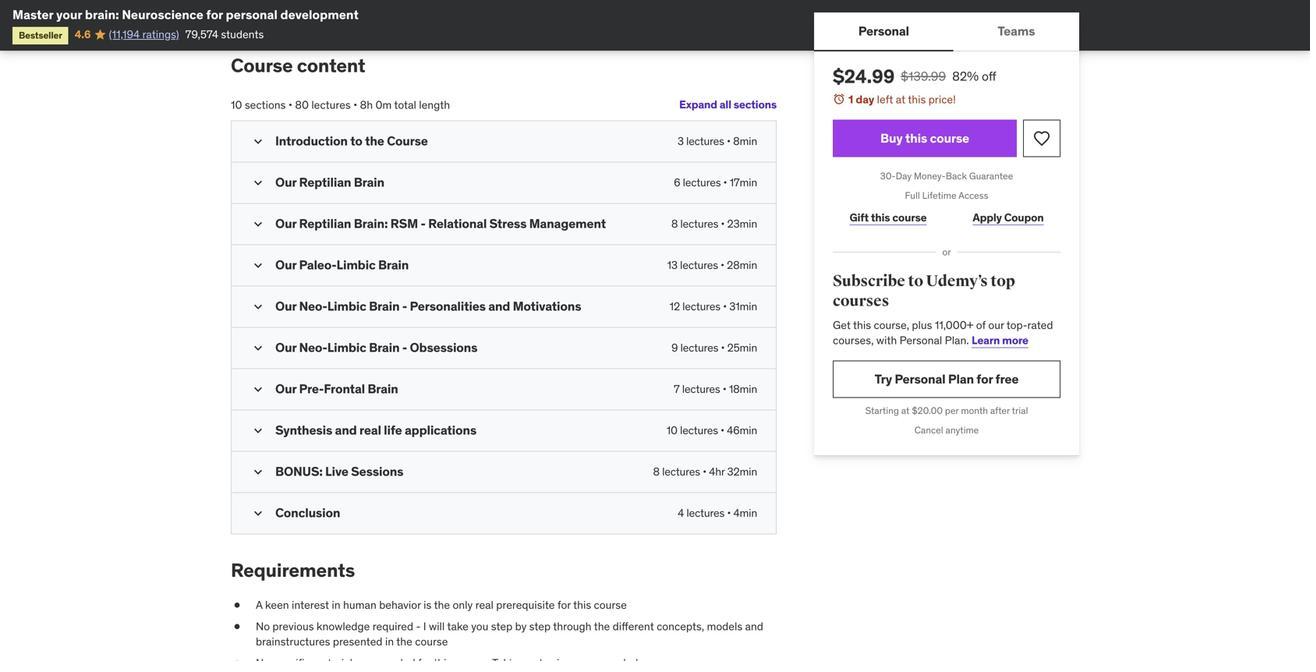 Task type: locate. For each thing, give the bounding box(es) containing it.
at left $20.00
[[901, 405, 909, 417]]

tab list
[[814, 12, 1079, 51]]

1 horizontal spatial for
[[557, 598, 571, 612]]

learn
[[972, 333, 1000, 347]]

introduction to the course
[[275, 133, 428, 149]]

of
[[976, 318, 986, 332]]

0 vertical spatial and
[[488, 298, 510, 314]]

course inside no previous knowledge required - i will take you step by step through the different concepts, models and brainstructures presented in the course
[[415, 635, 448, 649]]

- left personalities
[[402, 298, 407, 314]]

sections left 80
[[245, 98, 286, 112]]

7
[[674, 382, 680, 396]]

day
[[896, 170, 912, 182]]

relational
[[428, 216, 487, 232]]

this right buy
[[905, 130, 927, 146]]

0 horizontal spatial sections
[[245, 98, 286, 112]]

our paleo-limbic brain
[[275, 257, 409, 273]]

for up through
[[557, 598, 571, 612]]

23min
[[727, 217, 757, 231]]

lectures left 4hr
[[662, 465, 700, 479]]

- left obsessions
[[402, 340, 407, 356]]

1 vertical spatial limbic
[[327, 298, 366, 314]]

at inside starting at $20.00 per month after trial cancel anytime
[[901, 405, 909, 417]]

development
[[280, 7, 359, 23]]

real right the only
[[475, 598, 494, 612]]

the
[[365, 133, 384, 149], [434, 598, 450, 612], [594, 620, 610, 634], [396, 635, 412, 649]]

gift this course
[[850, 210, 927, 224]]

neo- for our neo-limbic brain - personalities and motivations
[[299, 298, 327, 314]]

2 our from the top
[[275, 216, 296, 232]]

3 small image from the top
[[250, 423, 266, 439]]

prerequisite
[[496, 598, 555, 612]]

lectures right 13
[[680, 258, 718, 272]]

apply coupon
[[973, 210, 1044, 224]]

1 xsmall image from the top
[[231, 598, 243, 613]]

1 neo- from the top
[[299, 298, 327, 314]]

personal down plus
[[900, 333, 942, 347]]

small image for our paleo-limbic brain
[[250, 258, 266, 273]]

1 horizontal spatial real
[[475, 598, 494, 612]]

with
[[876, 333, 897, 347]]

life
[[384, 422, 402, 438]]

- for relational
[[421, 216, 426, 232]]

2 neo- from the top
[[299, 340, 327, 356]]

- left the i at the left of page
[[416, 620, 421, 634]]

13
[[667, 258, 678, 272]]

• left 31min
[[723, 299, 727, 314]]

paleo-
[[299, 257, 336, 273]]

small image for our neo-limbic brain - personalities and motivations
[[250, 299, 266, 315]]

small image
[[250, 175, 266, 191], [250, 382, 266, 397], [250, 423, 266, 439], [250, 464, 266, 480], [250, 506, 266, 521]]

1 horizontal spatial and
[[488, 298, 510, 314]]

in down required
[[385, 635, 394, 649]]

small image for our reptilian brain
[[250, 175, 266, 191]]

and left 'motivations'
[[488, 298, 510, 314]]

0 vertical spatial reptilian
[[299, 174, 351, 190]]

our down our paleo-limbic brain
[[275, 298, 296, 314]]

limbic
[[336, 257, 376, 273], [327, 298, 366, 314], [327, 340, 366, 356]]

personal up $20.00
[[895, 371, 945, 387]]

1 horizontal spatial in
[[385, 635, 394, 649]]

limbic up frontal
[[327, 340, 366, 356]]

(11,194 ratings)
[[109, 27, 179, 41]]

0 vertical spatial neo-
[[299, 298, 327, 314]]

this up courses,
[[853, 318, 871, 332]]

1 sections from the left
[[734, 98, 777, 112]]

tab list containing personal
[[814, 12, 1079, 51]]

only
[[453, 598, 473, 612]]

brain down rsm
[[378, 257, 409, 273]]

lectures right 7
[[682, 382, 720, 396]]

3 our from the top
[[275, 257, 296, 273]]

our for our pre-frontal brain
[[275, 381, 296, 397]]

1 horizontal spatial step
[[529, 620, 551, 634]]

you
[[471, 620, 488, 634]]

all
[[720, 98, 731, 112]]

• left 23min
[[721, 217, 725, 231]]

concepts,
[[657, 620, 704, 634]]

month
[[961, 405, 988, 417]]

to for introduction
[[350, 133, 362, 149]]

top-
[[1007, 318, 1027, 332]]

master your brain: neuroscience for personal development
[[12, 7, 359, 23]]

brain right frontal
[[368, 381, 398, 397]]

2 small image from the top
[[250, 382, 266, 397]]

course down the total in the top left of the page
[[387, 133, 428, 149]]

small image for synthesis and real life applications
[[250, 423, 266, 439]]

lectures right '9'
[[680, 341, 718, 355]]

9
[[671, 341, 678, 355]]

lectures
[[311, 98, 351, 112], [686, 134, 724, 148], [683, 176, 721, 190], [680, 217, 718, 231], [680, 258, 718, 272], [682, 299, 720, 314], [680, 341, 718, 355], [682, 382, 720, 396], [680, 423, 718, 438], [662, 465, 700, 479], [686, 506, 725, 520]]

step left by
[[491, 620, 512, 634]]

• left 8min
[[727, 134, 731, 148]]

0 horizontal spatial and
[[335, 422, 357, 438]]

real left life
[[359, 422, 381, 438]]

5 our from the top
[[275, 340, 296, 356]]

• left 18min
[[723, 382, 727, 396]]

2 vertical spatial limbic
[[327, 340, 366, 356]]

course down will
[[415, 635, 448, 649]]

expand
[[679, 98, 717, 112]]

step
[[491, 620, 512, 634], [529, 620, 551, 634]]

our for our neo-limbic brain - obsessions
[[275, 340, 296, 356]]

and down frontal
[[335, 422, 357, 438]]

8 left 4hr
[[653, 465, 660, 479]]

1 small image from the top
[[250, 175, 266, 191]]

8 lectures • 4hr 32min
[[653, 465, 757, 479]]

our left pre- on the bottom left of the page
[[275, 381, 296, 397]]

0 vertical spatial real
[[359, 422, 381, 438]]

0 vertical spatial course
[[231, 54, 293, 77]]

lectures right 6
[[683, 176, 721, 190]]

4 our from the top
[[275, 298, 296, 314]]

30-day money-back guarantee full lifetime access
[[880, 170, 1013, 201]]

small image left bonus:
[[250, 464, 266, 480]]

neo- up pre- on the bottom left of the page
[[299, 340, 327, 356]]

this inside button
[[905, 130, 927, 146]]

0 horizontal spatial course
[[231, 54, 293, 77]]

0 horizontal spatial step
[[491, 620, 512, 634]]

your
[[56, 7, 82, 23]]

wishlist image
[[1032, 129, 1051, 148]]

4 small image from the top
[[250, 299, 266, 315]]

1 vertical spatial neo-
[[299, 340, 327, 356]]

0 vertical spatial personal
[[858, 23, 909, 39]]

8 up 13
[[671, 217, 678, 231]]

• for introduction to the course
[[727, 134, 731, 148]]

sections inside dropdown button
[[734, 98, 777, 112]]

2 sections from the left
[[245, 98, 286, 112]]

personal inside get this course, plus 11,000+ of our top-rated courses, with personal plan.
[[900, 333, 942, 347]]

for left "free"
[[976, 371, 993, 387]]

2 xsmall image from the top
[[231, 619, 243, 634]]

at right left
[[896, 92, 905, 106]]

1 reptilian from the top
[[299, 174, 351, 190]]

11,000+
[[935, 318, 973, 332]]

personalities
[[410, 298, 486, 314]]

brain up our neo-limbic brain - obsessions
[[369, 298, 400, 314]]

6 our from the top
[[275, 381, 296, 397]]

expand all sections button
[[679, 89, 777, 121]]

0 horizontal spatial to
[[350, 133, 362, 149]]

our for our reptilian brain
[[275, 174, 296, 190]]

course down "students"
[[231, 54, 293, 77]]

small image for our neo-limbic brain - obsessions
[[250, 340, 266, 356]]

real
[[359, 422, 381, 438], [475, 598, 494, 612]]

the right is
[[434, 598, 450, 612]]

0 vertical spatial 8
[[671, 217, 678, 231]]

gift
[[850, 210, 869, 224]]

1 vertical spatial reptilian
[[299, 216, 351, 232]]

step right by
[[529, 620, 551, 634]]

our left paleo-
[[275, 257, 296, 273]]

sections right 'all'
[[734, 98, 777, 112]]

1 horizontal spatial 8
[[671, 217, 678, 231]]

• left 46min
[[721, 423, 724, 438]]

small image for our reptilian brain: rsm - relational stress management
[[250, 216, 266, 232]]

small image left conclusion
[[250, 506, 266, 521]]

neo- down paleo-
[[299, 298, 327, 314]]

get
[[833, 318, 851, 332]]

sessions
[[351, 464, 403, 480]]

money-
[[914, 170, 946, 182]]

- right rsm
[[421, 216, 426, 232]]

lectures right 3
[[686, 134, 724, 148]]

lectures up 8 lectures • 4hr 32min at the bottom of the page
[[680, 423, 718, 438]]

- inside no previous knowledge required - i will take you step by step through the different concepts, models and brainstructures presented in the course
[[416, 620, 421, 634]]

1 horizontal spatial 10
[[667, 423, 678, 438]]

limbic down brain:
[[336, 257, 376, 273]]

xsmall image for no
[[231, 619, 243, 634]]

• for synthesis and real life applications
[[721, 423, 724, 438]]

0 vertical spatial to
[[350, 133, 362, 149]]

our up our pre-frontal brain
[[275, 340, 296, 356]]

2 horizontal spatial and
[[745, 620, 763, 634]]

0 horizontal spatial in
[[332, 598, 341, 612]]

course up back
[[930, 130, 969, 146]]

1 vertical spatial xsmall image
[[231, 619, 243, 634]]

1 vertical spatial personal
[[900, 333, 942, 347]]

• left 80
[[288, 98, 292, 112]]

• left 4min
[[727, 506, 731, 520]]

per
[[945, 405, 959, 417]]

nasdaq image
[[244, 0, 334, 22]]

bonus:
[[275, 464, 323, 480]]

in inside no previous knowledge required - i will take you step by step through the different concepts, models and brainstructures presented in the course
[[385, 635, 394, 649]]

reptilian
[[299, 174, 351, 190], [299, 216, 351, 232]]

small image left synthesis
[[250, 423, 266, 439]]

1 vertical spatial at
[[901, 405, 909, 417]]

18min
[[729, 382, 757, 396]]

for
[[206, 7, 223, 23], [976, 371, 993, 387], [557, 598, 571, 612]]

2 vertical spatial for
[[557, 598, 571, 612]]

brain for our pre-frontal brain
[[368, 381, 398, 397]]

$24.99
[[833, 65, 895, 88]]

this inside get this course, plus 11,000+ of our top-rated courses, with personal plan.
[[853, 318, 871, 332]]

2 vertical spatial xsmall image
[[231, 656, 243, 661]]

this right gift
[[871, 210, 890, 224]]

4 small image from the top
[[250, 464, 266, 480]]

price!
[[928, 92, 956, 106]]

1 horizontal spatial sections
[[734, 98, 777, 112]]

lectures for bonus: live sessions
[[662, 465, 700, 479]]

lectures right 4
[[686, 506, 725, 520]]

brain
[[354, 174, 384, 190], [378, 257, 409, 273], [369, 298, 400, 314], [369, 340, 400, 356], [368, 381, 398, 397]]

• left 25min
[[721, 341, 725, 355]]

small image left our reptilian brain
[[250, 175, 266, 191]]

1 vertical spatial course
[[387, 133, 428, 149]]

by
[[515, 620, 527, 634]]

0 vertical spatial for
[[206, 7, 223, 23]]

1 small image from the top
[[250, 134, 266, 149]]

1 our from the top
[[275, 174, 296, 190]]

0 vertical spatial in
[[332, 598, 341, 612]]

reptilian down our reptilian brain
[[299, 216, 351, 232]]

personal up $24.99
[[858, 23, 909, 39]]

$20.00
[[912, 405, 943, 417]]

and right models
[[745, 620, 763, 634]]

our down introduction at the left
[[275, 174, 296, 190]]

after
[[990, 405, 1010, 417]]

0 vertical spatial 10
[[231, 98, 242, 112]]

1 horizontal spatial to
[[908, 272, 923, 291]]

neuroscience
[[122, 7, 203, 23]]

1 vertical spatial 8
[[653, 465, 660, 479]]

plan.
[[945, 333, 969, 347]]

3 small image from the top
[[250, 258, 266, 273]]

2 small image from the top
[[250, 216, 266, 232]]

get this course, plus 11,000+ of our top-rated courses, with personal plan.
[[833, 318, 1053, 347]]

a keen interest in human behavior is the only real prerequisite for this course
[[256, 598, 627, 612]]

• left 4hr
[[703, 465, 707, 479]]

1 vertical spatial in
[[385, 635, 394, 649]]

10 for 10 sections • 80 lectures • 8h 0m total length
[[231, 98, 242, 112]]

trial
[[1012, 405, 1028, 417]]

requirements
[[231, 559, 355, 582]]

personal button
[[814, 12, 953, 50]]

• left 17min
[[723, 176, 727, 190]]

for up 79,574 students
[[206, 7, 223, 23]]

small image
[[250, 134, 266, 149], [250, 216, 266, 232], [250, 258, 266, 273], [250, 299, 266, 315], [250, 340, 266, 356]]

to down 10 sections • 80 lectures • 8h 0m total length
[[350, 133, 362, 149]]

to for subscribe
[[908, 272, 923, 291]]

buy
[[880, 130, 903, 146]]

i
[[423, 620, 426, 634]]

10 down 7
[[667, 423, 678, 438]]

bestseller
[[19, 29, 62, 41]]

the right through
[[594, 620, 610, 634]]

presented
[[333, 635, 382, 649]]

rsm
[[390, 216, 418, 232]]

reptilian down introduction at the left
[[299, 174, 351, 190]]

1 vertical spatial 10
[[667, 423, 678, 438]]

this up through
[[573, 598, 591, 612]]

• left 28min
[[721, 258, 724, 272]]

1 day left at this price!
[[848, 92, 956, 106]]

5 small image from the top
[[250, 506, 266, 521]]

take
[[447, 620, 469, 634]]

the down required
[[396, 635, 412, 649]]

xsmall image
[[231, 598, 243, 613], [231, 619, 243, 634], [231, 656, 243, 661]]

2 horizontal spatial for
[[976, 371, 993, 387]]

79,574
[[185, 27, 218, 41]]

•
[[288, 98, 292, 112], [353, 98, 357, 112], [727, 134, 731, 148], [723, 176, 727, 190], [721, 217, 725, 231], [721, 258, 724, 272], [723, 299, 727, 314], [721, 341, 725, 355], [723, 382, 727, 396], [721, 423, 724, 438], [703, 465, 707, 479], [727, 506, 731, 520]]

79,574 students
[[185, 27, 264, 41]]

small image left pre- on the bottom left of the page
[[250, 382, 266, 397]]

lectures left 23min
[[680, 217, 718, 231]]

2 vertical spatial and
[[745, 620, 763, 634]]

our down our reptilian brain
[[275, 216, 296, 232]]

1 vertical spatial to
[[908, 272, 923, 291]]

course content
[[231, 54, 365, 77]]

- for personalities
[[402, 298, 407, 314]]

10 left 80
[[231, 98, 242, 112]]

apply
[[973, 210, 1002, 224]]

brain for our paleo-limbic brain
[[378, 257, 409, 273]]

sections
[[734, 98, 777, 112], [245, 98, 286, 112]]

limbic for obsessions
[[327, 340, 366, 356]]

limbic down our paleo-limbic brain
[[327, 298, 366, 314]]

0 vertical spatial xsmall image
[[231, 598, 243, 613]]

guarantee
[[969, 170, 1013, 182]]

neo-
[[299, 298, 327, 314], [299, 340, 327, 356]]

to inside subscribe to udemy's top courses
[[908, 272, 923, 291]]

0 horizontal spatial 10
[[231, 98, 242, 112]]

lectures for our reptilian brain: rsm - relational stress management
[[680, 217, 718, 231]]

5 small image from the top
[[250, 340, 266, 356]]

lectures right '12'
[[682, 299, 720, 314]]

in up knowledge in the left bottom of the page
[[332, 598, 341, 612]]

2 reptilian from the top
[[299, 216, 351, 232]]

small image for our pre-frontal brain
[[250, 382, 266, 397]]

• for conclusion
[[727, 506, 731, 520]]

to left udemy's at top right
[[908, 272, 923, 291]]

alarm image
[[833, 93, 845, 105]]

course,
[[874, 318, 909, 332]]

brain left obsessions
[[369, 340, 400, 356]]

0 horizontal spatial for
[[206, 7, 223, 23]]

0 horizontal spatial 8
[[653, 465, 660, 479]]



Task type: describe. For each thing, give the bounding box(es) containing it.
plan
[[948, 371, 974, 387]]

behavior
[[379, 598, 421, 612]]

lectures for conclusion
[[686, 506, 725, 520]]

0 horizontal spatial real
[[359, 422, 381, 438]]

our
[[988, 318, 1004, 332]]

4.6
[[75, 27, 91, 41]]

$24.99 $139.99 82% off
[[833, 65, 996, 88]]

subscribe
[[833, 272, 905, 291]]

courses
[[833, 292, 889, 311]]

this down $24.99 $139.99 82% off
[[908, 92, 926, 106]]

and inside no previous knowledge required - i will take you step by step through the different concepts, models and brainstructures presented in the course
[[745, 620, 763, 634]]

- for i
[[416, 620, 421, 634]]

28min
[[727, 258, 757, 272]]

1 vertical spatial for
[[976, 371, 993, 387]]

3 xsmall image from the top
[[231, 656, 243, 661]]

1
[[848, 92, 853, 106]]

2 vertical spatial personal
[[895, 371, 945, 387]]

4
[[678, 506, 684, 520]]

rated
[[1027, 318, 1053, 332]]

subscribe to udemy's top courses
[[833, 272, 1015, 311]]

coupon
[[1004, 210, 1044, 224]]

8 lectures • 23min
[[671, 217, 757, 231]]

try
[[875, 371, 892, 387]]

a
[[256, 598, 263, 612]]

lifetime
[[922, 189, 956, 201]]

ratings)
[[142, 27, 179, 41]]

content
[[297, 54, 365, 77]]

$139.99
[[901, 68, 946, 84]]

back
[[946, 170, 967, 182]]

- for obsessions
[[402, 340, 407, 356]]

brain:
[[354, 216, 388, 232]]

1 step from the left
[[491, 620, 512, 634]]

xsmall image for a
[[231, 598, 243, 613]]

our reptilian brain: rsm - relational stress management
[[275, 216, 606, 232]]

1 vertical spatial and
[[335, 422, 357, 438]]

small image for bonus: live sessions
[[250, 464, 266, 480]]

this for gift
[[871, 210, 890, 224]]

our for our neo-limbic brain - personalities and motivations
[[275, 298, 296, 314]]

lectures for our reptilian brain
[[683, 176, 721, 190]]

motivations
[[513, 298, 581, 314]]

12 lectures • 31min
[[670, 299, 757, 314]]

lectures for introduction to the course
[[686, 134, 724, 148]]

lectures right 80
[[311, 98, 351, 112]]

lectures for our paleo-limbic brain
[[680, 258, 718, 272]]

46min
[[727, 423, 757, 438]]

brainstructures
[[256, 635, 330, 649]]

our for our reptilian brain: rsm - relational stress management
[[275, 216, 296, 232]]

reptilian for brain
[[299, 174, 351, 190]]

this for buy
[[905, 130, 927, 146]]

1 vertical spatial real
[[475, 598, 494, 612]]

reptilian for brain:
[[299, 216, 351, 232]]

lectures for our neo-limbic brain - obsessions
[[680, 341, 718, 355]]

synthesis
[[275, 422, 332, 438]]

plus
[[912, 318, 932, 332]]

82%
[[952, 68, 979, 84]]

personal inside button
[[858, 23, 909, 39]]

• for bonus: live sessions
[[703, 465, 707, 479]]

course inside button
[[930, 130, 969, 146]]

course up different
[[594, 598, 627, 612]]

udemy's
[[926, 272, 988, 291]]

is
[[424, 598, 432, 612]]

8 for bonus: live sessions
[[653, 465, 660, 479]]

• for our pre-frontal brain
[[723, 382, 727, 396]]

required
[[373, 620, 413, 634]]

2 step from the left
[[529, 620, 551, 634]]

this for get
[[853, 318, 871, 332]]

left
[[877, 92, 893, 106]]

bonus: live sessions
[[275, 464, 403, 480]]

frontal
[[324, 381, 365, 397]]

(11,194
[[109, 27, 140, 41]]

buy this course button
[[833, 120, 1017, 157]]

brain for our neo-limbic brain - personalities and motivations
[[369, 298, 400, 314]]

previous
[[272, 620, 314, 634]]

course down full
[[892, 210, 927, 224]]

access
[[958, 189, 988, 201]]

7 lectures • 18min
[[674, 382, 757, 396]]

32min
[[727, 465, 757, 479]]

management
[[529, 216, 606, 232]]

cancel
[[914, 424, 943, 436]]

top
[[991, 272, 1015, 291]]

neo- for our neo-limbic brain - obsessions
[[299, 340, 327, 356]]

obsessions
[[410, 340, 477, 356]]

31min
[[729, 299, 757, 314]]

or
[[942, 246, 951, 258]]

1 horizontal spatial course
[[387, 133, 428, 149]]

knowledge
[[317, 620, 370, 634]]

lectures for synthesis and real life applications
[[680, 423, 718, 438]]

learn more link
[[972, 333, 1028, 347]]

6 lectures • 17min
[[674, 176, 757, 190]]

free
[[995, 371, 1019, 387]]

day
[[856, 92, 874, 106]]

off
[[982, 68, 996, 84]]

teams
[[998, 23, 1035, 39]]

small image for conclusion
[[250, 506, 266, 521]]

17min
[[730, 176, 757, 190]]

keen
[[265, 598, 289, 612]]

4 lectures • 4min
[[678, 506, 757, 520]]

3
[[677, 134, 684, 148]]

• for our reptilian brain: rsm - relational stress management
[[721, 217, 725, 231]]

8 for our reptilian brain: rsm - relational stress management
[[671, 217, 678, 231]]

introduction
[[275, 133, 348, 149]]

the down 8h 0m
[[365, 133, 384, 149]]

30-
[[880, 170, 896, 182]]

starting
[[865, 405, 899, 417]]

expand all sections
[[679, 98, 777, 112]]

• for our neo-limbic brain - obsessions
[[721, 341, 725, 355]]

teams button
[[953, 12, 1079, 50]]

• for our neo-limbic brain - personalities and motivations
[[723, 299, 727, 314]]

3 lectures • 8min
[[677, 134, 757, 148]]

lectures for our neo-limbic brain - personalities and motivations
[[682, 299, 720, 314]]

limbic for personalities
[[327, 298, 366, 314]]

buy this course
[[880, 130, 969, 146]]

pre-
[[299, 381, 324, 397]]

0 vertical spatial at
[[896, 92, 905, 106]]

try personal plan for free link
[[833, 361, 1061, 398]]

lectures for our pre-frontal brain
[[682, 382, 720, 396]]

brain up brain:
[[354, 174, 384, 190]]

small image for introduction to the course
[[250, 134, 266, 149]]

brain for our neo-limbic brain - obsessions
[[369, 340, 400, 356]]

models
[[707, 620, 742, 634]]

4hr
[[709, 465, 725, 479]]

• for our paleo-limbic brain
[[721, 258, 724, 272]]

conclusion
[[275, 505, 340, 521]]

10 for 10 lectures • 46min
[[667, 423, 678, 438]]

students
[[221, 27, 264, 41]]

length
[[419, 98, 450, 112]]

applications
[[405, 422, 476, 438]]

try personal plan for free
[[875, 371, 1019, 387]]

0 vertical spatial limbic
[[336, 257, 376, 273]]

different
[[613, 620, 654, 634]]

total
[[394, 98, 416, 112]]

our for our paleo-limbic brain
[[275, 257, 296, 273]]

• for our reptilian brain
[[723, 176, 727, 190]]

• left 8h 0m
[[353, 98, 357, 112]]



Task type: vqa. For each thing, say whether or not it's contained in the screenshot.


